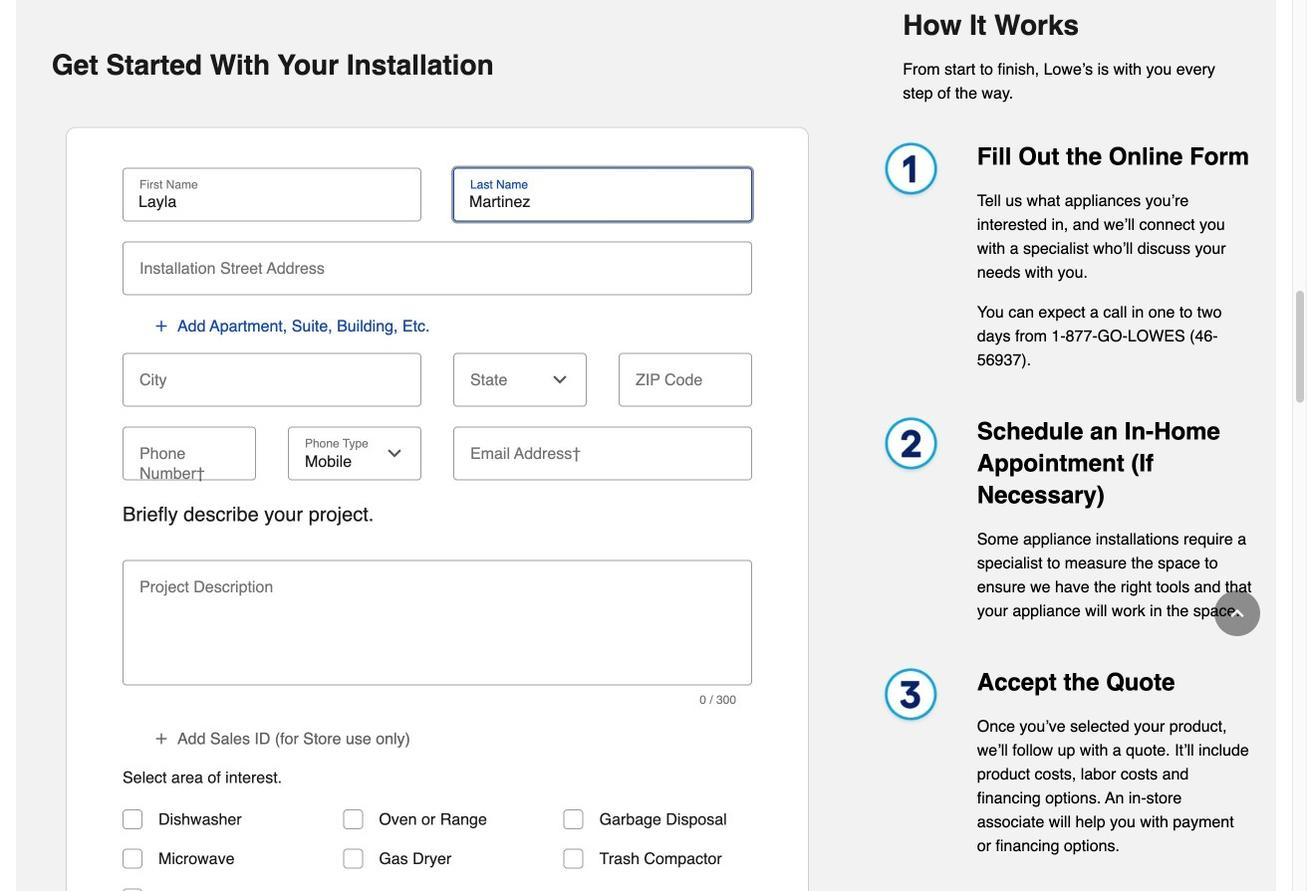 Task type: describe. For each thing, give the bounding box(es) containing it.
city text field
[[131, 353, 414, 397]]

LastName text field
[[461, 192, 744, 212]]

an icon of a number two. image
[[875, 416, 946, 478]]

plus image
[[153, 731, 169, 747]]

scroll to top element
[[1215, 591, 1261, 637]]

phoneNumber text field
[[131, 427, 248, 471]]

emailAddress text field
[[461, 427, 744, 471]]

an icon of a number three. image
[[875, 667, 946, 730]]

plus image
[[153, 318, 169, 334]]



Task type: vqa. For each thing, say whether or not it's contained in the screenshot.
bottommost plus image
yes



Task type: locate. For each thing, give the bounding box(es) containing it.
FirstName text field
[[131, 192, 414, 212]]

address1 text field
[[131, 242, 744, 285]]

zipcode text field
[[627, 353, 744, 397]]

projectDescription text field
[[131, 588, 744, 676]]

chevron up image
[[1228, 604, 1248, 624]]

an icon of a number one. image
[[875, 141, 946, 203]]



